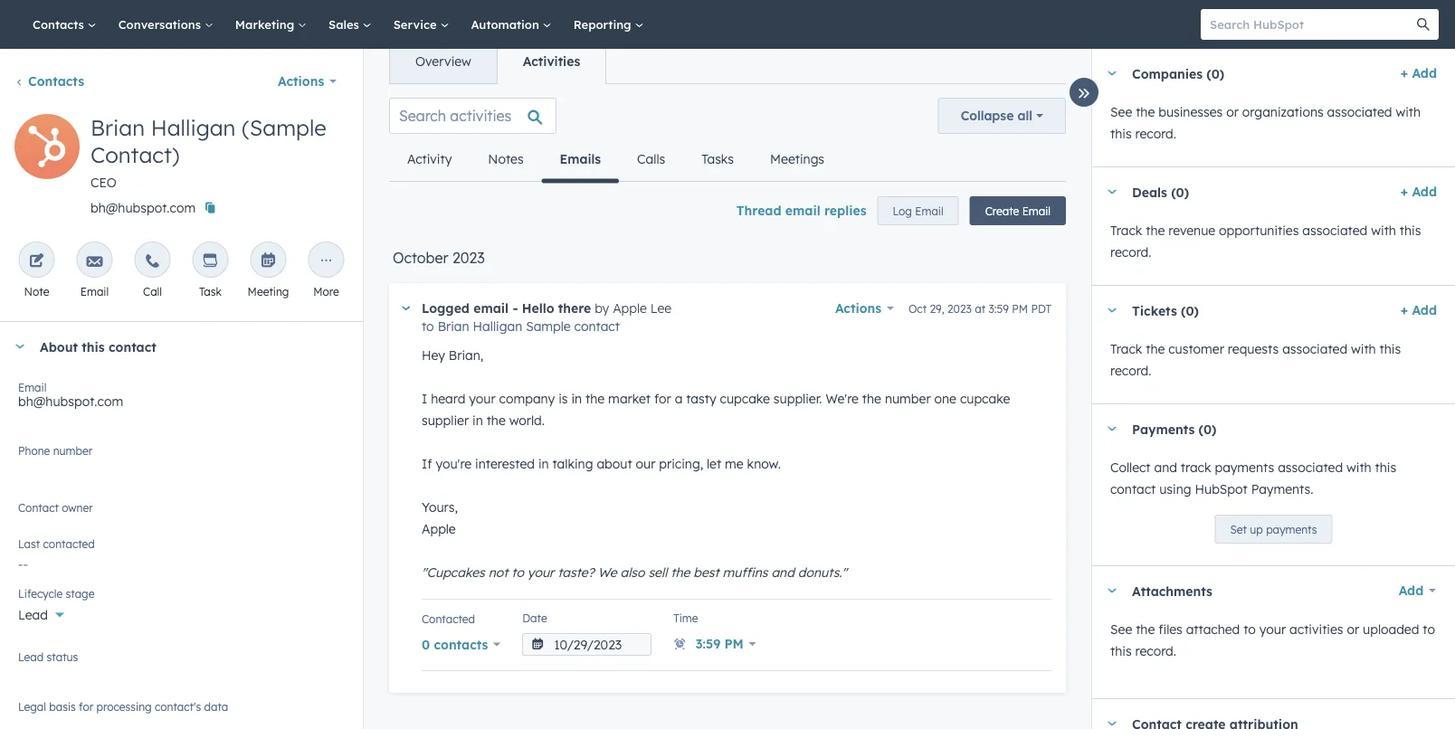 Task type: locate. For each thing, give the bounding box(es) containing it.
our
[[636, 456, 656, 472]]

actions
[[278, 73, 324, 89], [836, 301, 882, 316]]

contact
[[18, 501, 59, 515]]

1 horizontal spatial and
[[1155, 460, 1178, 476]]

1 lead from the top
[[18, 608, 48, 623]]

Search HubSpot search field
[[1202, 9, 1423, 40]]

or down companies (0) "dropdown button"
[[1227, 104, 1240, 120]]

track inside track the revenue opportunities associated with this record.
[[1111, 223, 1143, 239]]

collapse all button
[[939, 98, 1067, 134]]

last
[[18, 537, 40, 551]]

0 vertical spatial your
[[469, 391, 496, 407]]

1 vertical spatial email
[[474, 301, 509, 316]]

sample
[[526, 319, 571, 335]]

see for see the businesses or organizations associated with this record.
[[1111, 104, 1133, 120]]

associated inside collect and track payments associated with this contact using hubspot payments.
[[1279, 460, 1344, 476]]

actions button left oct
[[836, 296, 895, 321]]

market
[[609, 391, 651, 407]]

track down deals
[[1111, 223, 1143, 239]]

contact inside collect and track payments associated with this contact using hubspot payments.
[[1111, 482, 1157, 498]]

pm left pdt
[[1013, 302, 1029, 316]]

email inside button
[[786, 203, 821, 219]]

overview
[[416, 53, 472, 69]]

conversations link
[[107, 0, 224, 49]]

brian halligan (sample contact) ceo
[[91, 114, 327, 191]]

0 horizontal spatial pm
[[725, 636, 744, 652]]

0 vertical spatial for
[[655, 391, 672, 407]]

see for see the files attached to your activities or uploaded to this record.
[[1111, 622, 1133, 638]]

0 vertical spatial email
[[786, 203, 821, 219]]

2 + add from the top
[[1401, 184, 1438, 200]]

1 vertical spatial + add
[[1401, 184, 1438, 200]]

status
[[47, 651, 78, 664]]

+ for track the revenue opportunities associated with this record.
[[1401, 184, 1409, 200]]

2 cupcake from the left
[[961, 391, 1011, 407]]

0 horizontal spatial or
[[1227, 104, 1240, 120]]

number inside i heard your company is in the market for a tasty cupcake supplier. we're the number one cupcake supplier in the world.
[[885, 391, 931, 407]]

actions button
[[266, 63, 349, 100], [836, 296, 895, 321]]

automation
[[471, 17, 543, 32]]

with inside collect and track payments associated with this contact using hubspot payments.
[[1347, 460, 1372, 476]]

meetings
[[771, 151, 825, 167]]

apple inside yours, apple
[[422, 522, 456, 537]]

caret image for track the revenue opportunities associated with this record.
[[1107, 190, 1118, 194]]

2023 left the at
[[948, 302, 972, 316]]

last contacted
[[18, 537, 95, 551]]

3 + from the top
[[1401, 302, 1409, 318]]

0 vertical spatial brian
[[91, 114, 145, 141]]

1 + from the top
[[1401, 65, 1409, 81]]

payments right up
[[1267, 523, 1318, 536]]

1 vertical spatial + add button
[[1401, 181, 1438, 203]]

0 vertical spatial or
[[1227, 104, 1240, 120]]

more
[[313, 285, 339, 298]]

(0) right 'tickets'
[[1182, 303, 1200, 318]]

associated inside track the customer requests associated with this record.
[[1283, 341, 1348, 357]]

contacts
[[434, 637, 488, 653]]

caret image for see the businesses or organizations associated with this record.
[[1107, 71, 1118, 76]]

with for track the customer requests associated with this record.
[[1352, 341, 1377, 357]]

navigation containing activity
[[389, 138, 843, 183]]

1 vertical spatial brian
[[438, 319, 470, 335]]

1 vertical spatial pm
[[725, 636, 744, 652]]

record. down 'tickets'
[[1111, 363, 1152, 379]]

(0) inside "dropdown button"
[[1207, 65, 1225, 81]]

1 vertical spatial actions
[[836, 301, 882, 316]]

see inside the see the businesses or organizations associated with this record.
[[1111, 104, 1133, 120]]

1 horizontal spatial number
[[885, 391, 931, 407]]

1 vertical spatial actions button
[[836, 296, 895, 321]]

logged
[[422, 301, 470, 316]]

caret image inside attachments dropdown button
[[1107, 589, 1118, 594]]

in left talking
[[539, 456, 549, 472]]

ceo
[[91, 175, 117, 191]]

1 vertical spatial see
[[1111, 622, 1133, 638]]

0 horizontal spatial and
[[772, 565, 795, 581]]

+ for track the customer requests associated with this record.
[[1401, 302, 1409, 318]]

log
[[893, 204, 913, 218]]

0 vertical spatial number
[[885, 391, 931, 407]]

0 vertical spatial see
[[1111, 104, 1133, 120]]

oct
[[909, 302, 927, 316]]

2 vertical spatial + add button
[[1401, 300, 1438, 321]]

your
[[469, 391, 496, 407], [528, 565, 554, 581], [1260, 622, 1287, 638]]

caret image for payments
[[1107, 427, 1118, 431]]

reporting link
[[563, 0, 655, 49]]

1 horizontal spatial actions
[[836, 301, 882, 316]]

2 horizontal spatial your
[[1260, 622, 1287, 638]]

0 horizontal spatial contact
[[109, 339, 156, 355]]

attachments button
[[1093, 567, 1381, 616]]

associated right opportunities
[[1303, 223, 1368, 239]]

bh@hubspot.com down ceo
[[91, 200, 196, 216]]

the left the revenue
[[1146, 223, 1166, 239]]

1 vertical spatial apple
[[422, 522, 456, 537]]

navigation
[[389, 39, 607, 84], [389, 138, 843, 183]]

caret image left "logged"
[[402, 306, 410, 311]]

2 + from the top
[[1401, 184, 1409, 200]]

your left taste?
[[528, 565, 554, 581]]

0 vertical spatial 2023
[[453, 249, 485, 267]]

1 horizontal spatial email
[[786, 203, 821, 219]]

note image
[[29, 254, 45, 270]]

0 horizontal spatial 3:59
[[696, 636, 721, 652]]

time
[[674, 612, 699, 625]]

brian down "logged"
[[438, 319, 470, 335]]

record. inside track the revenue opportunities associated with this record.
[[1111, 244, 1152, 260]]

this inside track the customer requests associated with this record.
[[1380, 341, 1402, 357]]

caret image inside tickets (0) dropdown button
[[1107, 308, 1118, 313]]

track down 'tickets'
[[1111, 341, 1143, 357]]

for right basis
[[79, 700, 93, 714]]

bh@hubspot.com up phone number at the bottom left
[[18, 394, 123, 410]]

0 vertical spatial and
[[1155, 460, 1178, 476]]

caret image inside about this contact dropdown button
[[14, 345, 25, 349]]

see left files
[[1111, 622, 1133, 638]]

deals (0) button
[[1093, 168, 1394, 216]]

lead down lifecycle
[[18, 608, 48, 623]]

legal
[[18, 700, 46, 714]]

(0) for payments (0)
[[1199, 421, 1217, 437]]

associated right organizations
[[1328, 104, 1393, 120]]

caret image for tickets
[[1107, 308, 1118, 313]]

0 vertical spatial 3:59
[[989, 302, 1010, 316]]

0 vertical spatial + add
[[1401, 65, 1438, 81]]

with inside track the customer requests associated with this record.
[[1352, 341, 1377, 357]]

we
[[598, 565, 617, 581]]

1 horizontal spatial for
[[655, 391, 672, 407]]

or inside the see the businesses or organizations associated with this record.
[[1227, 104, 1240, 120]]

0 horizontal spatial your
[[469, 391, 496, 407]]

number left one
[[885, 391, 931, 407]]

1 vertical spatial number
[[53, 444, 92, 458]]

sales
[[329, 17, 363, 32]]

3:59 down time
[[696, 636, 721, 652]]

0 horizontal spatial email
[[474, 301, 509, 316]]

requests
[[1229, 341, 1280, 357]]

brian up ceo
[[91, 114, 145, 141]]

cupcake right one
[[961, 391, 1011, 407]]

(0)
[[1207, 65, 1225, 81], [1172, 184, 1190, 200], [1182, 303, 1200, 318], [1199, 421, 1217, 437]]

0 horizontal spatial actions
[[278, 73, 324, 89]]

if
[[422, 456, 432, 472]]

caret image
[[1107, 308, 1118, 313], [14, 345, 25, 349], [1107, 427, 1118, 431], [1107, 722, 1118, 727]]

contact down by
[[575, 319, 620, 335]]

with inside track the revenue opportunities associated with this record.
[[1372, 223, 1397, 239]]

taste?
[[558, 565, 595, 581]]

2 vertical spatial in
[[539, 456, 549, 472]]

activity button
[[389, 138, 470, 181]]

associated for payments
[[1279, 460, 1344, 476]]

the left files
[[1137, 622, 1156, 638]]

heard
[[431, 391, 466, 407]]

data
[[204, 700, 228, 714]]

0 horizontal spatial cupcake
[[720, 391, 770, 407]]

oct 29, 2023 at 3:59 pm pdt
[[909, 302, 1052, 316]]

0 vertical spatial navigation
[[389, 39, 607, 84]]

caret image left deals
[[1107, 190, 1118, 194]]

1 navigation from the top
[[389, 39, 607, 84]]

see inside see the files attached to your activities or uploaded to this record.
[[1111, 622, 1133, 638]]

apple down the yours, at the left bottom
[[422, 522, 456, 537]]

2 lead from the top
[[18, 651, 44, 664]]

add button
[[1388, 573, 1438, 609]]

email down the about
[[18, 381, 47, 394]]

1 horizontal spatial cupcake
[[961, 391, 1011, 407]]

(0) right deals
[[1172, 184, 1190, 200]]

1 vertical spatial in
[[473, 413, 483, 429]]

processing
[[96, 700, 152, 714]]

deals (0)
[[1133, 184, 1190, 200]]

contact down call
[[109, 339, 156, 355]]

associated
[[1328, 104, 1393, 120], [1303, 223, 1368, 239], [1283, 341, 1348, 357], [1279, 460, 1344, 476]]

1 horizontal spatial pm
[[1013, 302, 1029, 316]]

navigation inside the october 2023 feed
[[389, 138, 843, 183]]

about this contact
[[40, 339, 156, 355]]

actions up (sample
[[278, 73, 324, 89]]

(0) for tickets (0)
[[1182, 303, 1200, 318]]

create
[[986, 204, 1020, 218]]

owner
[[62, 501, 93, 515], [39, 508, 76, 524]]

1 vertical spatial contacts
[[28, 73, 84, 89]]

1 horizontal spatial in
[[539, 456, 549, 472]]

actions inside the october 2023 feed
[[836, 301, 882, 316]]

1 horizontal spatial your
[[528, 565, 554, 581]]

cupcake right tasty
[[720, 391, 770, 407]]

caret image inside payments (0) dropdown button
[[1107, 427, 1118, 431]]

0 vertical spatial in
[[572, 391, 582, 407]]

pdt
[[1032, 302, 1052, 316]]

set up payments
[[1231, 523, 1318, 536]]

see down companies
[[1111, 104, 1133, 120]]

activities
[[523, 53, 581, 69]]

supplier
[[422, 413, 469, 429]]

add for track the customer requests associated with this record.
[[1413, 302, 1438, 318]]

to right uploaded
[[1424, 622, 1436, 638]]

hey brian,
[[422, 348, 484, 364]]

2 horizontal spatial contact
[[1111, 482, 1157, 498]]

apple right by
[[613, 301, 647, 316]]

caret image left attachments
[[1107, 589, 1118, 594]]

0 horizontal spatial for
[[79, 700, 93, 714]]

contacted
[[43, 537, 95, 551]]

and up using
[[1155, 460, 1178, 476]]

associated right requests
[[1283, 341, 1348, 357]]

activities
[[1290, 622, 1344, 638]]

halligan
[[151, 114, 236, 141], [473, 319, 523, 335]]

logged email - hello there by apple lee
[[422, 301, 672, 316]]

track for track the revenue opportunities associated with this record.
[[1111, 223, 1143, 239]]

in right is
[[572, 391, 582, 407]]

record. up 'tickets'
[[1111, 244, 1152, 260]]

0 vertical spatial pm
[[1013, 302, 1029, 316]]

associated up payments.
[[1279, 460, 1344, 476]]

your inside see the files attached to your activities or uploaded to this record.
[[1260, 622, 1287, 638]]

contact
[[575, 319, 620, 335], [109, 339, 156, 355], [1111, 482, 1157, 498]]

1 vertical spatial track
[[1111, 341, 1143, 357]]

see the files attached to your activities or uploaded to this record.
[[1111, 622, 1436, 660]]

actions for actions popup button to the top
[[278, 73, 324, 89]]

(0) up "track"
[[1199, 421, 1217, 437]]

record. down businesses
[[1136, 126, 1177, 142]]

0 vertical spatial actions
[[278, 73, 324, 89]]

contact down collect
[[1111, 482, 1157, 498]]

email right log
[[916, 204, 944, 218]]

in right supplier
[[473, 413, 483, 429]]

1 vertical spatial your
[[528, 565, 554, 581]]

there
[[559, 301, 592, 316]]

0 vertical spatial + add button
[[1401, 62, 1438, 84]]

1 vertical spatial lead
[[18, 651, 44, 664]]

1 horizontal spatial contact
[[575, 319, 620, 335]]

actions button up (sample
[[266, 63, 349, 100]]

email left '-'
[[474, 301, 509, 316]]

or right 'activities'
[[1348, 622, 1360, 638]]

the
[[1137, 104, 1156, 120], [1146, 223, 1166, 239], [1146, 341, 1166, 357], [586, 391, 605, 407], [863, 391, 882, 407], [487, 413, 506, 429], [671, 565, 690, 581], [1137, 622, 1156, 638]]

associated for opportunities
[[1303, 223, 1368, 239]]

email right create
[[1023, 204, 1051, 218]]

the inside track the customer requests associated with this record.
[[1146, 341, 1166, 357]]

3 + add button from the top
[[1401, 300, 1438, 321]]

track inside track the customer requests associated with this record.
[[1111, 341, 1143, 357]]

1 vertical spatial halligan
[[473, 319, 523, 335]]

3 + add from the top
[[1401, 302, 1438, 318]]

2 vertical spatial + add
[[1401, 302, 1438, 318]]

lead inside popup button
[[18, 608, 48, 623]]

1 vertical spatial or
[[1348, 622, 1360, 638]]

payments up hubspot
[[1216, 460, 1275, 476]]

caret image inside deals (0) dropdown button
[[1107, 190, 1118, 194]]

+ add button for track the revenue opportunities associated with this record.
[[1401, 181, 1438, 203]]

this
[[1111, 126, 1132, 142], [1401, 223, 1422, 239], [82, 339, 105, 355], [1380, 341, 1402, 357], [1376, 460, 1397, 476], [1111, 644, 1132, 660]]

at
[[975, 302, 986, 316]]

caret image left companies
[[1107, 71, 1118, 76]]

0 vertical spatial lead
[[18, 608, 48, 623]]

0 vertical spatial +
[[1401, 65, 1409, 81]]

collapse all
[[961, 108, 1033, 124]]

0 vertical spatial contact
[[575, 319, 620, 335]]

for
[[655, 391, 672, 407], [79, 700, 93, 714]]

1 vertical spatial navigation
[[389, 138, 843, 183]]

is
[[559, 391, 568, 407]]

pm down muffins at bottom
[[725, 636, 744, 652]]

0 horizontal spatial actions button
[[266, 63, 349, 100]]

1 horizontal spatial apple
[[613, 301, 647, 316]]

task image
[[202, 254, 219, 270]]

3:59
[[989, 302, 1010, 316], [696, 636, 721, 652]]

1 horizontal spatial brian
[[438, 319, 470, 335]]

call
[[143, 285, 162, 298]]

0 vertical spatial apple
[[613, 301, 647, 316]]

1 + add from the top
[[1401, 65, 1438, 81]]

hey
[[422, 348, 445, 364]]

record. down files
[[1136, 644, 1177, 660]]

Phone number text field
[[18, 441, 345, 477]]

collect
[[1111, 460, 1151, 476]]

the down companies
[[1137, 104, 1156, 120]]

1 see from the top
[[1111, 104, 1133, 120]]

know.
[[748, 456, 781, 472]]

number
[[885, 391, 931, 407], [53, 444, 92, 458]]

apple
[[613, 301, 647, 316], [422, 522, 456, 537]]

0 vertical spatial halligan
[[151, 114, 236, 141]]

2 see from the top
[[1111, 622, 1133, 638]]

the inside see the files attached to your activities or uploaded to this record.
[[1137, 622, 1156, 638]]

october 2023 feed
[[375, 83, 1081, 715]]

3:59 pm button
[[674, 631, 757, 658]]

1 horizontal spatial or
[[1348, 622, 1360, 638]]

number right the phone
[[53, 444, 92, 458]]

payments.
[[1252, 482, 1314, 498]]

0 horizontal spatial apple
[[422, 522, 456, 537]]

1 horizontal spatial halligan
[[473, 319, 523, 335]]

automation link
[[460, 0, 563, 49]]

this inside about this contact dropdown button
[[82, 339, 105, 355]]

for left a
[[655, 391, 672, 407]]

actions for the right actions popup button
[[836, 301, 882, 316]]

2 vertical spatial contact
[[1111, 482, 1157, 498]]

0 horizontal spatial brian
[[91, 114, 145, 141]]

1 vertical spatial contact
[[109, 339, 156, 355]]

2 vertical spatial your
[[1260, 622, 1287, 638]]

the inside track the revenue opportunities associated with this record.
[[1146, 223, 1166, 239]]

contact inside the october 2023 feed
[[575, 319, 620, 335]]

Last contacted text field
[[18, 548, 345, 577]]

2 + add button from the top
[[1401, 181, 1438, 203]]

caret image
[[1107, 71, 1118, 76], [1107, 190, 1118, 194], [402, 306, 410, 311], [1107, 589, 1118, 594]]

1 vertical spatial and
[[772, 565, 795, 581]]

email
[[916, 204, 944, 218], [1023, 204, 1051, 218], [80, 285, 109, 298], [18, 381, 47, 394]]

(0) up businesses
[[1207, 65, 1225, 81]]

and
[[1155, 460, 1178, 476], [772, 565, 795, 581]]

pricing,
[[659, 456, 704, 472]]

1 vertical spatial 2023
[[948, 302, 972, 316]]

2 vertical spatial +
[[1401, 302, 1409, 318]]

2 navigation from the top
[[389, 138, 843, 183]]

activity
[[407, 151, 452, 167]]

0 vertical spatial payments
[[1216, 460, 1275, 476]]

(sample
[[242, 114, 327, 141]]

and inside collect and track payments associated with this contact using hubspot payments.
[[1155, 460, 1178, 476]]

add
[[1413, 65, 1438, 81], [1413, 184, 1438, 200], [1413, 302, 1438, 318], [1400, 583, 1425, 599]]

your right heard
[[469, 391, 496, 407]]

2 horizontal spatial in
[[572, 391, 582, 407]]

1 vertical spatial 3:59
[[696, 636, 721, 652]]

1 vertical spatial +
[[1401, 184, 1409, 200]]

0 horizontal spatial halligan
[[151, 114, 236, 141]]

talking
[[553, 456, 594, 472]]

0 vertical spatial actions button
[[266, 63, 349, 100]]

your left 'activities'
[[1260, 622, 1287, 638]]

3:59 right the at
[[989, 302, 1010, 316]]

associated inside track the revenue opportunities associated with this record.
[[1303, 223, 1368, 239]]

0 horizontal spatial 2023
[[453, 249, 485, 267]]

29,
[[930, 302, 945, 316]]

0 vertical spatial track
[[1111, 223, 1143, 239]]

+ add for see the businesses or organizations associated with this record.
[[1401, 65, 1438, 81]]

1 track from the top
[[1111, 223, 1143, 239]]

caret image inside companies (0) "dropdown button"
[[1107, 71, 1118, 76]]

owner up contacted
[[62, 501, 93, 515]]

email left replies
[[786, 203, 821, 219]]

1 + add button from the top
[[1401, 62, 1438, 84]]

add for see the businesses or organizations associated with this record.
[[1413, 65, 1438, 81]]

actions left oct
[[836, 301, 882, 316]]

and right muffins at bottom
[[772, 565, 795, 581]]

about
[[40, 339, 78, 355]]

2 track from the top
[[1111, 341, 1143, 357]]

2023 right october
[[453, 249, 485, 267]]

lead left status
[[18, 651, 44, 664]]

the down 'tickets'
[[1146, 341, 1166, 357]]



Task type: describe. For each thing, give the bounding box(es) containing it.
collect and track payments associated with this contact using hubspot payments.
[[1111, 460, 1397, 498]]

brian inside brian halligan (sample contact) ceo
[[91, 114, 145, 141]]

(0) for deals (0)
[[1172, 184, 1190, 200]]

+ for see the businesses or organizations associated with this record.
[[1401, 65, 1409, 81]]

to down "logged"
[[422, 319, 434, 335]]

+ add button for track the customer requests associated with this record.
[[1401, 300, 1438, 321]]

email inside log email button
[[916, 204, 944, 218]]

owner up last contacted
[[39, 508, 76, 524]]

organizations
[[1243, 104, 1324, 120]]

not
[[489, 565, 508, 581]]

log email
[[893, 204, 944, 218]]

+ add for track the customer requests associated with this record.
[[1401, 302, 1438, 318]]

sales link
[[318, 0, 383, 49]]

0 vertical spatial bh@hubspot.com
[[91, 200, 196, 216]]

notes button
[[470, 138, 542, 181]]

email for -
[[474, 301, 509, 316]]

one
[[935, 391, 957, 407]]

record. inside see the files attached to your activities or uploaded to this record.
[[1136, 644, 1177, 660]]

thread email replies
[[737, 203, 867, 219]]

to brian halligan sample contact
[[422, 319, 620, 335]]

lead for lead status
[[18, 651, 44, 664]]

+ add button for see the businesses or organizations associated with this record.
[[1401, 62, 1438, 84]]

about this contact button
[[0, 322, 345, 371]]

thread
[[737, 203, 782, 219]]

companies (0) button
[[1093, 49, 1394, 98]]

contact)
[[91, 141, 180, 168]]

set up payments link
[[1216, 515, 1333, 544]]

1 vertical spatial payments
[[1267, 523, 1318, 536]]

pm inside popup button
[[725, 636, 744, 652]]

0 contacts
[[422, 637, 488, 653]]

navigation containing overview
[[389, 39, 607, 84]]

meeting image
[[260, 254, 277, 270]]

lee
[[651, 301, 672, 316]]

1 vertical spatial contacts link
[[14, 73, 84, 89]]

caret image for about
[[14, 345, 25, 349]]

businesses
[[1159, 104, 1224, 120]]

a
[[675, 391, 683, 407]]

up
[[1251, 523, 1264, 536]]

to right attached
[[1244, 622, 1257, 638]]

email inside email bh@hubspot.com
[[18, 381, 47, 394]]

halligan inside brian halligan (sample contact) ceo
[[151, 114, 236, 141]]

1 horizontal spatial 2023
[[948, 302, 972, 316]]

october 2023
[[393, 249, 485, 267]]

email bh@hubspot.com
[[18, 381, 123, 410]]

0 horizontal spatial number
[[53, 444, 92, 458]]

the right 'we're'
[[863, 391, 882, 407]]

yours,
[[422, 500, 458, 516]]

meetings button
[[752, 138, 843, 181]]

using
[[1160, 482, 1192, 498]]

0 vertical spatial contacts link
[[22, 0, 107, 49]]

0 vertical spatial contacts
[[33, 17, 88, 32]]

world.
[[510, 413, 545, 429]]

call image
[[144, 254, 161, 270]]

+ add for track the revenue opportunities associated with this record.
[[1401, 184, 1438, 200]]

this inside track the revenue opportunities associated with this record.
[[1401, 223, 1422, 239]]

track for track the customer requests associated with this record.
[[1111, 341, 1143, 357]]

this inside see the files attached to your activities or uploaded to this record.
[[1111, 644, 1132, 660]]

add inside popup button
[[1400, 583, 1425, 599]]

lifecycle stage
[[18, 587, 95, 601]]

hubspot
[[1196, 482, 1248, 498]]

add for track the revenue opportunities associated with this record.
[[1413, 184, 1438, 200]]

email image
[[86, 254, 103, 270]]

Date text field
[[523, 634, 652, 656]]

attachments
[[1133, 583, 1213, 599]]

email down "email" "image" on the left of the page
[[80, 285, 109, 298]]

about
[[597, 456, 633, 472]]

see the businesses or organizations associated with this record.
[[1111, 104, 1422, 142]]

donuts."
[[798, 565, 848, 581]]

let
[[707, 456, 722, 472]]

more image
[[318, 254, 335, 270]]

reporting
[[574, 17, 635, 32]]

thread email replies button
[[737, 200, 867, 222]]

1 vertical spatial bh@hubspot.com
[[18, 394, 123, 410]]

the left world.
[[487, 413, 506, 429]]

this inside collect and track payments associated with this contact using hubspot payments.
[[1376, 460, 1397, 476]]

payments inside collect and track payments associated with this contact using hubspot payments.
[[1216, 460, 1275, 476]]

record. inside track the customer requests associated with this record.
[[1111, 363, 1152, 379]]

tickets
[[1133, 303, 1178, 318]]

create email button
[[970, 196, 1067, 225]]

3:59 inside 3:59 pm popup button
[[696, 636, 721, 652]]

tasks button
[[684, 138, 752, 181]]

if you're interested in talking about our pricing, let me know.
[[422, 456, 781, 472]]

3:59 pm
[[696, 636, 744, 652]]

calls button
[[619, 138, 684, 181]]

emails
[[560, 151, 601, 167]]

1 horizontal spatial actions button
[[836, 296, 895, 321]]

email inside 'create email' button
[[1023, 204, 1051, 218]]

the inside the see the businesses or organizations associated with this record.
[[1137, 104, 1156, 120]]

1 horizontal spatial 3:59
[[989, 302, 1010, 316]]

search button
[[1409, 9, 1440, 40]]

search image
[[1418, 18, 1431, 31]]

brian,
[[449, 348, 484, 364]]

payments
[[1133, 421, 1195, 437]]

contact inside dropdown button
[[109, 339, 156, 355]]

sell
[[649, 565, 668, 581]]

all
[[1018, 108, 1033, 124]]

the right sell
[[671, 565, 690, 581]]

your inside i heard your company is in the market for a tasty cupcake supplier. we're the number one cupcake supplier in the world.
[[469, 391, 496, 407]]

activities button
[[497, 40, 606, 83]]

track
[[1181, 460, 1212, 476]]

or inside see the files attached to your activities or uploaded to this record.
[[1348, 622, 1360, 638]]

tickets (0) button
[[1093, 286, 1394, 335]]

this inside the see the businesses or organizations associated with this record.
[[1111, 126, 1132, 142]]

service
[[394, 17, 440, 32]]

revenue
[[1169, 223, 1216, 239]]

to right the not
[[512, 565, 524, 581]]

tickets (0)
[[1133, 303, 1200, 318]]

calls
[[638, 151, 666, 167]]

collapse
[[961, 108, 1014, 124]]

deals
[[1133, 184, 1168, 200]]

and inside the october 2023 feed
[[772, 565, 795, 581]]

halligan inside the october 2023 feed
[[473, 319, 523, 335]]

with for collect and track payments associated with this contact using hubspot payments.
[[1347, 460, 1372, 476]]

brian inside the october 2023 feed
[[438, 319, 470, 335]]

0 horizontal spatial in
[[473, 413, 483, 429]]

Search activities search field
[[389, 98, 557, 134]]

lead for lead
[[18, 608, 48, 623]]

track the revenue opportunities associated with this record.
[[1111, 223, 1422, 260]]

companies (0)
[[1133, 65, 1225, 81]]

set
[[1231, 523, 1248, 536]]

notes
[[488, 151, 524, 167]]

conversations
[[118, 17, 204, 32]]

customer
[[1169, 341, 1225, 357]]

email for replies
[[786, 203, 821, 219]]

muffins
[[723, 565, 768, 581]]

also
[[621, 565, 645, 581]]

meeting
[[248, 285, 289, 298]]

associated inside the see the businesses or organizations associated with this record.
[[1328, 104, 1393, 120]]

associated for requests
[[1283, 341, 1348, 357]]

service link
[[383, 0, 460, 49]]

with for track the revenue opportunities associated with this record.
[[1372, 223, 1397, 239]]

(0) for companies (0)
[[1207, 65, 1225, 81]]

lead status
[[18, 651, 78, 664]]

task
[[199, 285, 222, 298]]

yours, apple
[[422, 500, 458, 537]]

caret image for see the files attached to your activities or uploaded to this record.
[[1107, 589, 1118, 594]]

uploaded
[[1364, 622, 1420, 638]]

caret image inside the october 2023 feed
[[402, 306, 410, 311]]

record. inside the see the businesses or organizations associated with this record.
[[1136, 126, 1177, 142]]

replies
[[825, 203, 867, 219]]

you're
[[436, 456, 472, 472]]

emails button
[[542, 138, 619, 183]]

1 vertical spatial for
[[79, 700, 93, 714]]

"cupcakes not to your taste? we also sell the best muffins and donuts."
[[422, 565, 848, 581]]

"cupcakes
[[422, 565, 485, 581]]

lifecycle
[[18, 587, 63, 601]]

with inside the see the businesses or organizations associated with this record.
[[1397, 104, 1422, 120]]

for inside i heard your company is in the market for a tasty cupcake supplier. we're the number one cupcake supplier in the world.
[[655, 391, 672, 407]]

no
[[18, 508, 36, 524]]

1 cupcake from the left
[[720, 391, 770, 407]]

the right is
[[586, 391, 605, 407]]



Task type: vqa. For each thing, say whether or not it's contained in the screenshot.
ACTIONS corresponding to Actions popup button to the right
yes



